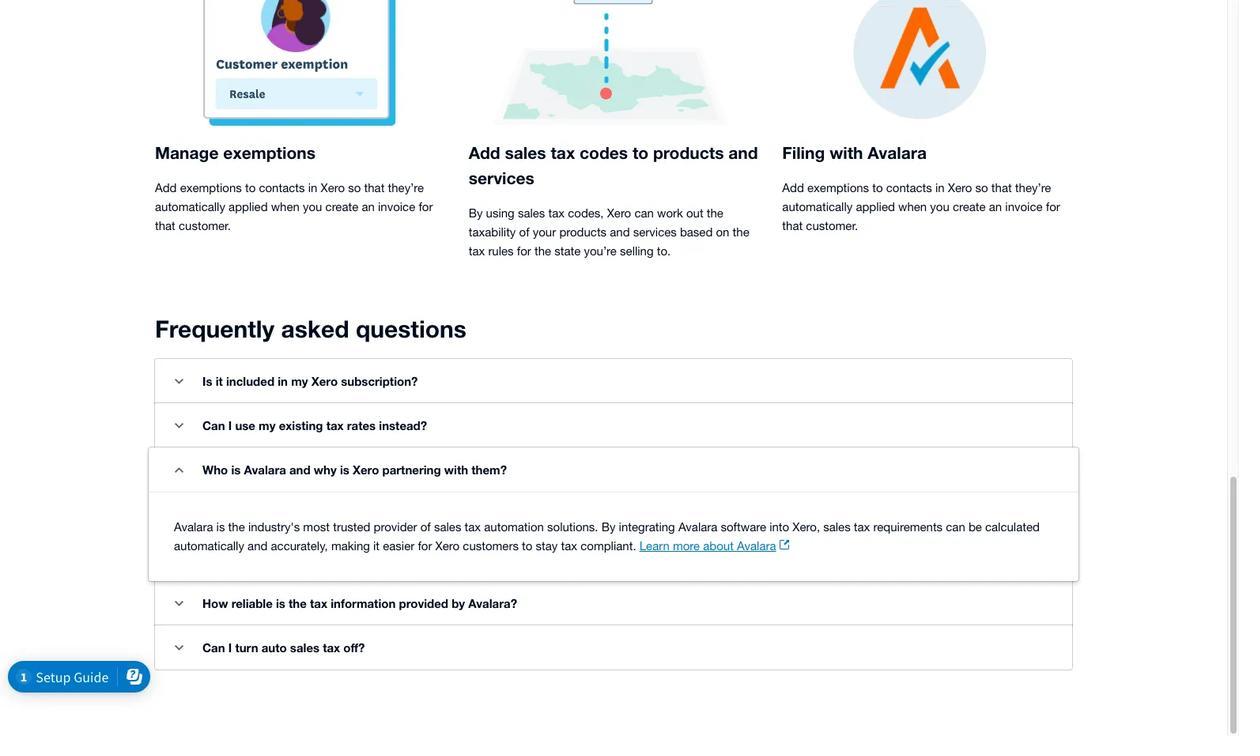 Task type: locate. For each thing, give the bounding box(es) containing it.
stay
[[536, 540, 558, 553]]

1 vertical spatial it
[[373, 540, 380, 553]]

so
[[348, 181, 361, 195], [976, 181, 989, 195]]

that
[[364, 181, 385, 195], [992, 181, 1013, 195], [155, 219, 176, 233], [783, 219, 803, 233]]

is left industry's
[[216, 521, 225, 534]]

1 vertical spatial my
[[259, 419, 276, 433]]

add down filing
[[783, 181, 805, 195]]

can left 'turn'
[[203, 641, 225, 655]]

2 i from the top
[[228, 641, 232, 655]]

0 horizontal spatial by
[[469, 207, 483, 220]]

1 horizontal spatial my
[[291, 374, 308, 389]]

applied for with
[[856, 200, 896, 214]]

1 horizontal spatial applied
[[856, 200, 896, 214]]

toggle image down toggle icon in the left of the page
[[174, 645, 183, 651]]

it
[[216, 374, 223, 389], [373, 540, 380, 553]]

0 vertical spatial my
[[291, 374, 308, 389]]

selling
[[620, 244, 654, 258]]

is right why
[[340, 463, 350, 477]]

contacts down filing with avalara
[[887, 181, 933, 195]]

4 toggle button from the top
[[163, 588, 195, 620]]

with left them?
[[445, 463, 468, 477]]

1 horizontal spatial an
[[990, 200, 1003, 214]]

can
[[203, 419, 225, 433], [203, 641, 225, 655]]

how reliable is the tax information provided by avalara?
[[203, 597, 517, 611]]

sales
[[505, 143, 546, 163], [518, 207, 545, 220], [434, 521, 462, 534], [824, 521, 851, 534], [290, 641, 320, 655]]

0 horizontal spatial an
[[362, 200, 375, 214]]

1 horizontal spatial by
[[602, 521, 616, 534]]

can left use
[[203, 419, 225, 433]]

tax
[[551, 143, 575, 163], [549, 207, 565, 220], [469, 244, 485, 258], [326, 419, 344, 433], [465, 521, 481, 534], [854, 521, 871, 534], [561, 540, 578, 553], [310, 597, 328, 611], [323, 641, 340, 655]]

0 horizontal spatial create
[[326, 200, 359, 214]]

4 toggle image from the top
[[174, 645, 183, 651]]

codes
[[580, 143, 628, 163]]

customer.
[[179, 219, 231, 233], [807, 219, 859, 233]]

automatically down filing
[[783, 200, 853, 214]]

1 horizontal spatial can
[[947, 521, 966, 534]]

1 horizontal spatial in
[[308, 181, 318, 195]]

2 add exemptions to contacts in xero so that they're automatically applied when you create an invoice for that customer. from the left
[[783, 181, 1061, 233]]

1 horizontal spatial add
[[469, 143, 501, 163]]

tax up your
[[549, 207, 565, 220]]

off?
[[344, 641, 365, 655]]

1 horizontal spatial it
[[373, 540, 380, 553]]

0 horizontal spatial can
[[635, 207, 654, 220]]

it right "is"
[[216, 374, 223, 389]]

2 horizontal spatial add
[[783, 181, 805, 195]]

0 vertical spatial i
[[228, 419, 232, 433]]

existing
[[279, 419, 323, 433]]

0 horizontal spatial products
[[560, 226, 607, 239]]

they're for filing with avalara
[[1016, 181, 1052, 195]]

and
[[729, 143, 758, 163], [610, 226, 630, 239], [290, 463, 311, 477], [248, 540, 268, 553]]

sales up using
[[505, 143, 546, 163]]

sales inside by using sales tax codes, xero can work out the taxability of your products and services based on the tax rules for the state you're selling to.
[[518, 207, 545, 220]]

1 vertical spatial of
[[421, 521, 431, 534]]

i left use
[[228, 419, 232, 433]]

customers
[[463, 540, 519, 553]]

2 an from the left
[[990, 200, 1003, 214]]

provider
[[374, 521, 417, 534]]

1 customer. from the left
[[179, 219, 231, 233]]

tax left codes
[[551, 143, 575, 163]]

1 horizontal spatial contacts
[[887, 181, 933, 195]]

xero inside by using sales tax codes, xero can work out the taxability of your products and services based on the tax rules for the state you're selling to.
[[607, 207, 632, 220]]

avalara is the industry's most trusted provider of sales tax automation solutions. by integrating avalara software into xero, sales tax requirements can be calculated automatically and accurately, making it easier for xero customers to stay tax compliant.
[[174, 521, 1040, 553]]

automatically inside the avalara is the industry's most trusted provider of sales tax automation solutions. by integrating avalara software into xero, sales tax requirements can be calculated automatically and accurately, making it easier for xero customers to stay tax compliant.
[[174, 540, 244, 553]]

1 when from the left
[[271, 200, 300, 214]]

1 horizontal spatial they're
[[1016, 181, 1052, 195]]

sales up your
[[518, 207, 545, 220]]

applied
[[229, 200, 268, 214], [856, 200, 896, 214]]

1 horizontal spatial of
[[519, 226, 530, 239]]

services up using
[[469, 169, 535, 188]]

1 you from the left
[[303, 200, 322, 214]]

0 horizontal spatial my
[[259, 419, 276, 433]]

and down industry's
[[248, 540, 268, 553]]

0 horizontal spatial services
[[469, 169, 535, 188]]

be
[[969, 521, 983, 534]]

an for filing with avalara
[[990, 200, 1003, 214]]

using
[[486, 207, 515, 220]]

toggle button left "is"
[[163, 366, 195, 397]]

can left be
[[947, 521, 966, 534]]

1 toggle button from the top
[[163, 366, 195, 397]]

services up to.
[[634, 226, 677, 239]]

customer. down manage
[[179, 219, 231, 233]]

toggle button
[[163, 366, 195, 397], [163, 410, 195, 442], [163, 454, 195, 486], [163, 588, 195, 620], [163, 632, 195, 664]]

frequently asked questions
[[155, 315, 467, 343]]

you
[[303, 200, 322, 214], [931, 200, 950, 214]]

automatically
[[155, 200, 225, 214], [783, 200, 853, 214], [174, 540, 244, 553]]

0 horizontal spatial they're
[[388, 181, 424, 195]]

0 horizontal spatial invoice
[[378, 200, 416, 214]]

software
[[721, 521, 767, 534]]

filing
[[783, 143, 826, 163]]

of left your
[[519, 226, 530, 239]]

1 contacts from the left
[[259, 181, 305, 195]]

is right reliable
[[276, 597, 286, 611]]

i
[[228, 419, 232, 433], [228, 641, 232, 655]]

2 so from the left
[[976, 181, 989, 195]]

rates
[[347, 419, 376, 433]]

in
[[308, 181, 318, 195], [936, 181, 945, 195], [278, 374, 288, 389]]

0 horizontal spatial add exemptions to contacts in xero so that they're automatically applied when you create an invoice for that customer.
[[155, 181, 433, 233]]

contacts down "manage exemptions"
[[259, 181, 305, 195]]

1 horizontal spatial create
[[953, 200, 986, 214]]

1 vertical spatial can
[[947, 521, 966, 534]]

1 vertical spatial with
[[445, 463, 468, 477]]

so for filing with avalara
[[976, 181, 989, 195]]

1 horizontal spatial when
[[899, 200, 927, 214]]

1 add exemptions to contacts in xero so that they're automatically applied when you create an invoice for that customer. from the left
[[155, 181, 433, 233]]

can i turn auto sales tax off?
[[203, 641, 365, 655]]

to right codes
[[633, 143, 649, 163]]

codes,
[[568, 207, 604, 220]]

0 horizontal spatial contacts
[[259, 181, 305, 195]]

1 invoice from the left
[[378, 200, 416, 214]]

add
[[469, 143, 501, 163], [155, 181, 177, 195], [783, 181, 805, 195]]

use
[[235, 419, 256, 433]]

information
[[331, 597, 396, 611]]

3 toggle image from the top
[[174, 467, 183, 473]]

0 horizontal spatial customer.
[[179, 219, 231, 233]]

why
[[314, 463, 337, 477]]

1 horizontal spatial services
[[634, 226, 677, 239]]

toggle button left how
[[163, 588, 195, 620]]

subscription?
[[341, 374, 418, 389]]

is it included in my xero subscription?
[[203, 374, 418, 389]]

1 they're from the left
[[388, 181, 424, 195]]

can left "work"
[[635, 207, 654, 220]]

reliable
[[232, 597, 273, 611]]

1 vertical spatial services
[[634, 226, 677, 239]]

0 horizontal spatial it
[[216, 374, 223, 389]]

1 so from the left
[[348, 181, 361, 195]]

exemptions
[[223, 143, 316, 163], [180, 181, 242, 195], [808, 181, 870, 195]]

0 vertical spatial can
[[635, 207, 654, 220]]

for inside the avalara is the industry's most trusted provider of sales tax automation solutions. by integrating avalara software into xero, sales tax requirements can be calculated automatically and accurately, making it easier for xero customers to stay tax compliant.
[[418, 540, 432, 553]]

so for manage exemptions
[[348, 181, 361, 195]]

add sales tax codes to products and services
[[469, 143, 758, 188]]

2 can from the top
[[203, 641, 225, 655]]

add down manage
[[155, 181, 177, 195]]

toggle button down toggle icon in the left of the page
[[163, 632, 195, 664]]

1 vertical spatial by
[[602, 521, 616, 534]]

trusted
[[333, 521, 371, 534]]

and left filing
[[729, 143, 758, 163]]

by inside the avalara is the industry's most trusted provider of sales tax automation solutions. by integrating avalara software into xero, sales tax requirements can be calculated automatically and accurately, making it easier for xero customers to stay tax compliant.
[[602, 521, 616, 534]]

2 horizontal spatial in
[[936, 181, 945, 195]]

toggle image
[[174, 379, 183, 384], [174, 423, 183, 428], [174, 467, 183, 473], [174, 645, 183, 651]]

0 vertical spatial of
[[519, 226, 530, 239]]

i left 'turn'
[[228, 641, 232, 655]]

of
[[519, 226, 530, 239], [421, 521, 431, 534]]

they're for manage exemptions
[[388, 181, 424, 195]]

is inside the avalara is the industry's most trusted provider of sales tax automation solutions. by integrating avalara software into xero, sales tax requirements can be calculated automatically and accurately, making it easier for xero customers to stay tax compliant.
[[216, 521, 225, 534]]

0 horizontal spatial so
[[348, 181, 361, 195]]

when
[[271, 200, 300, 214], [899, 200, 927, 214]]

is
[[203, 374, 212, 389]]

1 create from the left
[[326, 200, 359, 214]]

automatically for manage
[[155, 200, 225, 214]]

2 create from the left
[[953, 200, 986, 214]]

toggle button for is it included in my xero subscription?
[[163, 366, 195, 397]]

applied down filing with avalara
[[856, 200, 896, 214]]

the right out
[[707, 207, 724, 220]]

0 vertical spatial by
[[469, 207, 483, 220]]

0 vertical spatial it
[[216, 374, 223, 389]]

toggle button for can i turn auto sales tax off?
[[163, 632, 195, 664]]

xero inside the avalara is the industry's most trusted provider of sales tax automation solutions. by integrating avalara software into xero, sales tax requirements can be calculated automatically and accurately, making it easier for xero customers to stay tax compliant.
[[436, 540, 460, 553]]

is
[[231, 463, 241, 477], [340, 463, 350, 477], [216, 521, 225, 534], [276, 597, 286, 611]]

0 horizontal spatial in
[[278, 374, 288, 389]]

by up compliant.
[[602, 521, 616, 534]]

to inside the avalara is the industry's most trusted provider of sales tax automation solutions. by integrating avalara software into xero, sales tax requirements can be calculated automatically and accurately, making it easier for xero customers to stay tax compliant.
[[522, 540, 533, 553]]

requirements
[[874, 521, 943, 534]]

3 toggle button from the top
[[163, 454, 195, 486]]

0 vertical spatial with
[[830, 143, 864, 163]]

in for filing with avalara
[[936, 181, 945, 195]]

1 can from the top
[[203, 419, 225, 433]]

my up existing
[[291, 374, 308, 389]]

2 you from the left
[[931, 200, 950, 214]]

toggle image left use
[[174, 423, 183, 428]]

and inside the avalara is the industry's most trusted provider of sales tax automation solutions. by integrating avalara software into xero, sales tax requirements can be calculated automatically and accurately, making it easier for xero customers to stay tax compliant.
[[248, 540, 268, 553]]

accurately,
[[271, 540, 328, 553]]

can i use my existing tax rates instead?
[[203, 419, 427, 433]]

on
[[716, 226, 730, 239]]

to down "manage exemptions"
[[245, 181, 256, 195]]

can for can i turn auto sales tax off?
[[203, 641, 225, 655]]

1 vertical spatial can
[[203, 641, 225, 655]]

your
[[533, 226, 556, 239]]

contacts for manage exemptions
[[259, 181, 305, 195]]

toggle image for who is avalara and why is xero partnering with them?
[[174, 467, 183, 473]]

by
[[469, 207, 483, 220], [602, 521, 616, 534]]

toggle image left "who"
[[174, 467, 183, 473]]

2 toggle button from the top
[[163, 410, 195, 442]]

applied down "manage exemptions"
[[229, 200, 268, 214]]

automatically up how
[[174, 540, 244, 553]]

to left stay
[[522, 540, 533, 553]]

my
[[291, 374, 308, 389], [259, 419, 276, 433]]

0 horizontal spatial with
[[445, 463, 468, 477]]

2 when from the left
[[899, 200, 927, 214]]

2 invoice from the left
[[1006, 200, 1043, 214]]

0 horizontal spatial applied
[[229, 200, 268, 214]]

products
[[654, 143, 724, 163], [560, 226, 607, 239]]

1 horizontal spatial products
[[654, 143, 724, 163]]

of inside the avalara is the industry's most trusted provider of sales tax automation solutions. by integrating avalara software into xero, sales tax requirements can be calculated automatically and accurately, making it easier for xero customers to stay tax compliant.
[[421, 521, 431, 534]]

them?
[[472, 463, 507, 477]]

automatically down manage
[[155, 200, 225, 214]]

0 vertical spatial services
[[469, 169, 535, 188]]

the
[[707, 207, 724, 220], [733, 226, 750, 239], [535, 244, 552, 258], [228, 521, 245, 534], [289, 597, 307, 611]]

1 vertical spatial i
[[228, 641, 232, 655]]

can inside the avalara is the industry's most trusted provider of sales tax automation solutions. by integrating avalara software into xero, sales tax requirements can be calculated automatically and accurately, making it easier for xero customers to stay tax compliant.
[[947, 521, 966, 534]]

1 horizontal spatial add exemptions to contacts in xero so that they're automatically applied when you create an invoice for that customer.
[[783, 181, 1061, 233]]

the left industry's
[[228, 521, 245, 534]]

add inside add sales tax codes to products and services
[[469, 143, 501, 163]]

2 they're from the left
[[1016, 181, 1052, 195]]

add up using
[[469, 143, 501, 163]]

5 toggle button from the top
[[163, 632, 195, 664]]

can
[[635, 207, 654, 220], [947, 521, 966, 534]]

0 horizontal spatial when
[[271, 200, 300, 214]]

0 horizontal spatial you
[[303, 200, 322, 214]]

and up selling
[[610, 226, 630, 239]]

create
[[326, 200, 359, 214], [953, 200, 986, 214]]

when for filing with avalara
[[899, 200, 927, 214]]

of right provider
[[421, 521, 431, 534]]

1 horizontal spatial you
[[931, 200, 950, 214]]

1 horizontal spatial so
[[976, 181, 989, 195]]

1 i from the top
[[228, 419, 232, 433]]

to
[[633, 143, 649, 163], [245, 181, 256, 195], [873, 181, 884, 195], [522, 540, 533, 553]]

products up out
[[654, 143, 724, 163]]

my right use
[[259, 419, 276, 433]]

customer. down filing with avalara
[[807, 219, 859, 233]]

2 customer. from the left
[[807, 219, 859, 233]]

learn more about avalara
[[640, 540, 777, 553]]

tax left off?
[[323, 641, 340, 655]]

contacts
[[259, 181, 305, 195], [887, 181, 933, 195]]

industry's
[[248, 521, 300, 534]]

by left using
[[469, 207, 483, 220]]

invoice
[[378, 200, 416, 214], [1006, 200, 1043, 214]]

1 toggle image from the top
[[174, 379, 183, 384]]

products down codes,
[[560, 226, 607, 239]]

1 vertical spatial products
[[560, 226, 607, 239]]

avalara
[[868, 143, 927, 163], [244, 463, 286, 477], [174, 521, 213, 534], [679, 521, 718, 534], [738, 540, 777, 553]]

invoice for filing with avalara
[[1006, 200, 1043, 214]]

toggle image
[[174, 601, 183, 606]]

toggle button left use
[[163, 410, 195, 442]]

to inside add sales tax codes to products and services
[[633, 143, 649, 163]]

2 contacts from the left
[[887, 181, 933, 195]]

0 horizontal spatial add
[[155, 181, 177, 195]]

xero
[[321, 181, 345, 195], [949, 181, 973, 195], [607, 207, 632, 220], [312, 374, 338, 389], [353, 463, 379, 477], [436, 540, 460, 553]]

with right filing
[[830, 143, 864, 163]]

compliant.
[[581, 540, 637, 553]]

for inside by using sales tax codes, xero can work out the taxability of your products and services based on the tax rules for the state you're selling to.
[[517, 244, 532, 258]]

1 applied from the left
[[229, 200, 268, 214]]

for
[[419, 200, 433, 214], [1047, 200, 1061, 214], [517, 244, 532, 258], [418, 540, 432, 553]]

0 vertical spatial products
[[654, 143, 724, 163]]

toggle button left "who"
[[163, 454, 195, 486]]

2 toggle image from the top
[[174, 423, 183, 428]]

add exemptions to contacts in xero so that they're automatically applied when you create an invoice for that customer.
[[155, 181, 433, 233], [783, 181, 1061, 233]]

2 applied from the left
[[856, 200, 896, 214]]

1 horizontal spatial customer.
[[807, 219, 859, 233]]

toggle image left "is"
[[174, 379, 183, 384]]

1 horizontal spatial with
[[830, 143, 864, 163]]

an
[[362, 200, 375, 214], [990, 200, 1003, 214]]

it left easier
[[373, 540, 380, 553]]

xero,
[[793, 521, 821, 534]]

the down your
[[535, 244, 552, 258]]

create for manage exemptions
[[326, 200, 359, 214]]

0 vertical spatial can
[[203, 419, 225, 433]]

tax left rules
[[469, 244, 485, 258]]

services inside by using sales tax codes, xero can work out the taxability of your products and services based on the tax rules for the state you're selling to.
[[634, 226, 677, 239]]

1 an from the left
[[362, 200, 375, 214]]

1 horizontal spatial invoice
[[1006, 200, 1043, 214]]

0 horizontal spatial of
[[421, 521, 431, 534]]



Task type: vqa. For each thing, say whether or not it's contained in the screenshot.
Industry field
no



Task type: describe. For each thing, give the bounding box(es) containing it.
who
[[203, 463, 228, 477]]

exemptions for manage exemptions
[[180, 181, 242, 195]]

questions
[[356, 315, 467, 343]]

toggle image for can i use my existing tax rates instead?
[[174, 423, 183, 428]]

i for use
[[228, 419, 232, 433]]

manage
[[155, 143, 219, 163]]

by
[[452, 597, 465, 611]]

exemptions for filing with avalara
[[808, 181, 870, 195]]

sales right provider
[[434, 521, 462, 534]]

add exemptions to contacts in xero so that they're automatically applied when you create an invoice for that customer. for filing with avalara
[[783, 181, 1061, 233]]

sales inside add sales tax codes to products and services
[[505, 143, 546, 163]]

rules
[[488, 244, 514, 258]]

of inside by using sales tax codes, xero can work out the taxability of your products and services based on the tax rules for the state you're selling to.
[[519, 226, 530, 239]]

based
[[680, 226, 713, 239]]

products inside add sales tax codes to products and services
[[654, 143, 724, 163]]

tax left the rates
[[326, 419, 344, 433]]

the right on
[[733, 226, 750, 239]]

applied for exemptions
[[229, 200, 268, 214]]

the right reliable
[[289, 597, 307, 611]]

contacts for filing with avalara
[[887, 181, 933, 195]]

filing with avalara
[[783, 143, 927, 163]]

i for turn
[[228, 641, 232, 655]]

about
[[704, 540, 734, 553]]

to.
[[657, 244, 671, 258]]

customer. for manage
[[179, 219, 231, 233]]

toggle button for can i use my existing tax rates instead?
[[163, 410, 195, 442]]

tax down solutions.
[[561, 540, 578, 553]]

into
[[770, 521, 790, 534]]

asked
[[281, 315, 349, 343]]

and inside add sales tax codes to products and services
[[729, 143, 758, 163]]

add for filing with avalara
[[783, 181, 805, 195]]

provided
[[399, 597, 449, 611]]

who is avalara and why is xero partnering with them?
[[203, 463, 507, 477]]

most
[[303, 521, 330, 534]]

avalara inside learn more about avalara link
[[738, 540, 777, 553]]

out
[[687, 207, 704, 220]]

can inside by using sales tax codes, xero can work out the taxability of your products and services based on the tax rules for the state you're selling to.
[[635, 207, 654, 220]]

and inside by using sales tax codes, xero can work out the taxability of your products and services based on the tax rules for the state you're selling to.
[[610, 226, 630, 239]]

sales right 'xero,'
[[824, 521, 851, 534]]

the inside the avalara is the industry's most trusted provider of sales tax automation solutions. by integrating avalara software into xero, sales tax requirements can be calculated automatically and accurately, making it easier for xero customers to stay tax compliant.
[[228, 521, 245, 534]]

you for filing with avalara
[[931, 200, 950, 214]]

toggle button for how reliable is the tax information provided by avalara?
[[163, 588, 195, 620]]

more
[[673, 540, 700, 553]]

toggle image for is it included in my xero subscription?
[[174, 379, 183, 384]]

by using sales tax codes, xero can work out the taxability of your products and services based on the tax rules for the state you're selling to.
[[469, 207, 750, 258]]

in for manage exemptions
[[308, 181, 318, 195]]

invoice for manage exemptions
[[378, 200, 416, 214]]

to down filing with avalara
[[873, 181, 884, 195]]

state
[[555, 244, 581, 258]]

easier
[[383, 540, 415, 553]]

learn more about avalara link
[[640, 537, 792, 556]]

tax left requirements
[[854, 521, 871, 534]]

integrating
[[619, 521, 676, 534]]

add for manage exemptions
[[155, 181, 177, 195]]

learn
[[640, 540, 670, 553]]

calculated
[[986, 521, 1040, 534]]

by inside by using sales tax codes, xero can work out the taxability of your products and services based on the tax rules for the state you're selling to.
[[469, 207, 483, 220]]

customer. for filing
[[807, 219, 859, 233]]

when for manage exemptions
[[271, 200, 300, 214]]

auto
[[262, 641, 287, 655]]

can for can i use my existing tax rates instead?
[[203, 419, 225, 433]]

automatically for filing
[[783, 200, 853, 214]]

and left why
[[290, 463, 311, 477]]

you're
[[584, 244, 617, 258]]

an for manage exemptions
[[362, 200, 375, 214]]

automation
[[484, 521, 544, 534]]

manage exemptions
[[155, 143, 316, 163]]

how
[[203, 597, 228, 611]]

work
[[658, 207, 683, 220]]

partnering
[[383, 463, 441, 477]]

you for manage exemptions
[[303, 200, 322, 214]]

avalara?
[[469, 597, 517, 611]]

included
[[226, 374, 275, 389]]

add exemptions to contacts in xero so that they're automatically applied when you create an invoice for that customer. for manage exemptions
[[155, 181, 433, 233]]

tax left information
[[310, 597, 328, 611]]

services inside add sales tax codes to products and services
[[469, 169, 535, 188]]

sales right "auto"
[[290, 641, 320, 655]]

taxability
[[469, 226, 516, 239]]

create for filing with avalara
[[953, 200, 986, 214]]

making
[[331, 540, 370, 553]]

toggle button for who is avalara and why is xero partnering with them?
[[163, 454, 195, 486]]

is right "who"
[[231, 463, 241, 477]]

it inside the avalara is the industry's most trusted provider of sales tax automation solutions. by integrating avalara software into xero, sales tax requirements can be calculated automatically and accurately, making it easier for xero customers to stay tax compliant.
[[373, 540, 380, 553]]

frequently
[[155, 315, 275, 343]]

products inside by using sales tax codes, xero can work out the taxability of your products and services based on the tax rules for the state you're selling to.
[[560, 226, 607, 239]]

instead?
[[379, 419, 427, 433]]

solutions.
[[548, 521, 599, 534]]

turn
[[235, 641, 258, 655]]

tax inside add sales tax codes to products and services
[[551, 143, 575, 163]]

tax up customers
[[465, 521, 481, 534]]

toggle image for can i turn auto sales tax off?
[[174, 645, 183, 651]]



